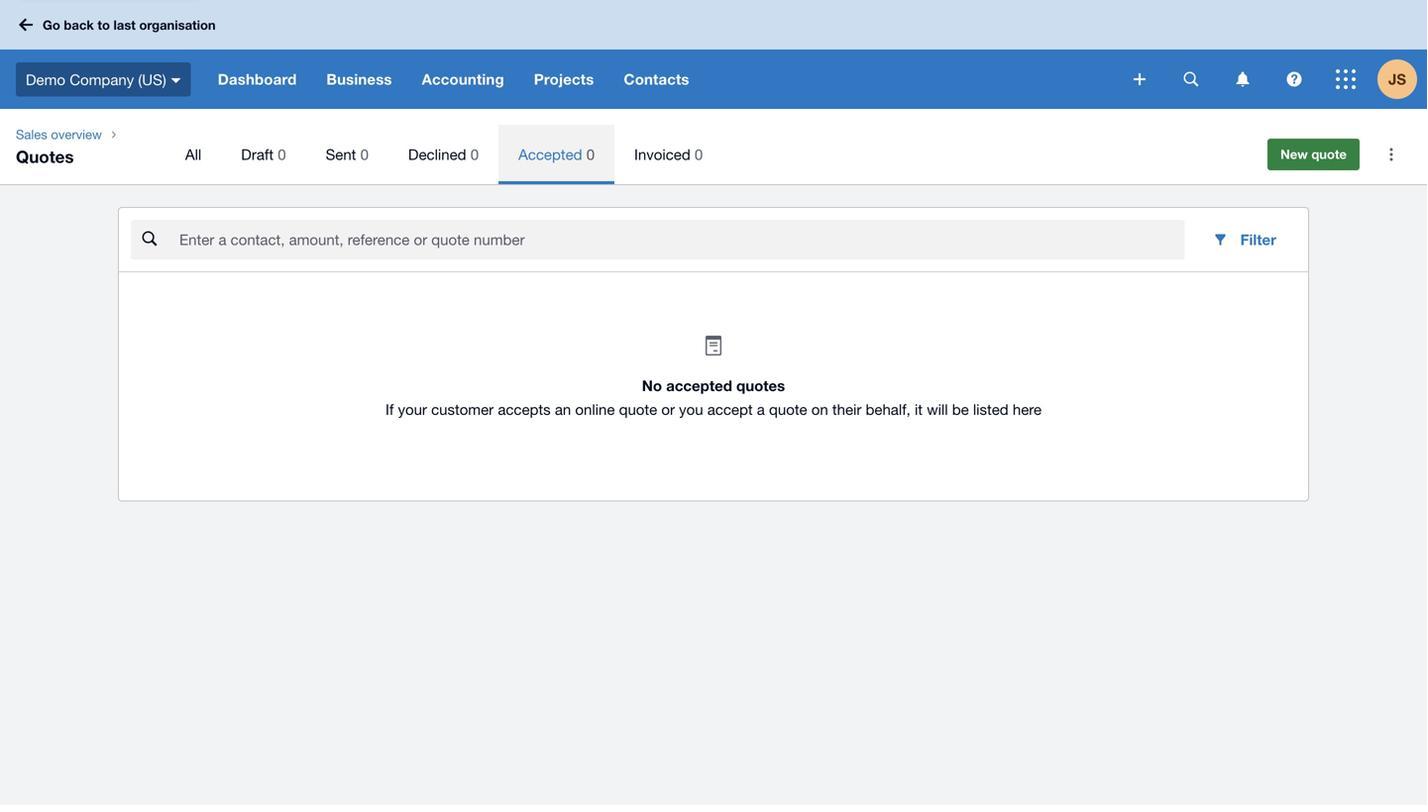 Task type: vqa. For each thing, say whether or not it's contained in the screenshot.
Company
yes



Task type: describe. For each thing, give the bounding box(es) containing it.
sales
[[16, 127, 47, 142]]

a
[[757, 401, 765, 418]]

listed
[[973, 401, 1009, 418]]

new quote link
[[1268, 139, 1360, 170]]

invoiced 0
[[634, 146, 703, 163]]

back
[[64, 17, 94, 32]]

business button
[[312, 50, 407, 109]]

dashboard link
[[203, 50, 312, 109]]

go
[[43, 17, 60, 32]]

new
[[1281, 147, 1308, 162]]

filter button
[[1197, 220, 1292, 260]]

1 horizontal spatial quote
[[769, 401, 807, 418]]

0 for declined 0
[[471, 146, 479, 163]]

you
[[679, 401, 703, 418]]

here
[[1013, 401, 1042, 418]]

svg image inside demo company (us) 'popup button'
[[171, 78, 181, 83]]

their
[[832, 401, 862, 418]]

contacts button
[[609, 50, 704, 109]]

declined 0
[[408, 146, 479, 163]]

all link
[[165, 125, 221, 184]]

no
[[642, 377, 662, 395]]

accept
[[707, 401, 753, 418]]

contacts
[[624, 70, 689, 88]]

go back to last organisation link
[[12, 7, 228, 42]]

or
[[661, 401, 675, 418]]

it
[[915, 401, 923, 418]]

new quote
[[1281, 147, 1347, 162]]

svg image inside go back to last organisation link
[[19, 18, 33, 31]]

demo company (us) button
[[0, 50, 203, 109]]

invoiced
[[634, 146, 691, 163]]

company
[[70, 71, 134, 88]]

demo company (us)
[[26, 71, 166, 88]]

on
[[812, 401, 828, 418]]

no accepted quotes if your customer accepts an online quote or you accept a quote on their behalf, it will be listed here
[[386, 377, 1042, 418]]

accounting button
[[407, 50, 519, 109]]

(us)
[[138, 71, 166, 88]]

0 for accepted 0
[[586, 146, 595, 163]]

projects button
[[519, 50, 609, 109]]

behalf,
[[866, 401, 911, 418]]



Task type: locate. For each thing, give the bounding box(es) containing it.
sent
[[326, 146, 356, 163]]

svg image
[[1287, 72, 1302, 87], [1134, 73, 1146, 85], [171, 78, 181, 83]]

shortcuts image
[[1372, 135, 1411, 174]]

banner
[[0, 0, 1427, 109]]

1 horizontal spatial svg image
[[1134, 73, 1146, 85]]

0 right accepted
[[586, 146, 595, 163]]

your
[[398, 401, 427, 418]]

0 right invoiced
[[695, 146, 703, 163]]

0 inside menu item
[[586, 146, 595, 163]]

4 0 from the left
[[586, 146, 595, 163]]

0 horizontal spatial quote
[[619, 401, 657, 418]]

dashboard
[[218, 70, 297, 88]]

quote right a
[[769, 401, 807, 418]]

to
[[97, 17, 110, 32]]

be
[[952, 401, 969, 418]]

will
[[927, 401, 948, 418]]

sent 0
[[326, 146, 369, 163]]

menu inside quotes element
[[165, 125, 1240, 184]]

accepted
[[666, 377, 732, 395]]

online
[[575, 401, 615, 418]]

js
[[1389, 70, 1406, 88]]

draft 0
[[241, 146, 286, 163]]

menu item inside quotes element
[[499, 125, 615, 184]]

declined
[[408, 146, 466, 163]]

menu
[[165, 125, 1240, 184]]

if
[[386, 401, 394, 418]]

organisation
[[139, 17, 216, 32]]

quotes
[[736, 377, 785, 395]]

accepted 0
[[518, 146, 595, 163]]

svg image
[[19, 18, 33, 31], [1336, 69, 1356, 89], [1184, 72, 1199, 87], [1236, 72, 1249, 87]]

quotes element
[[0, 109, 1427, 184]]

5 0 from the left
[[695, 146, 703, 163]]

2 horizontal spatial svg image
[[1287, 72, 1302, 87]]

Enter a contact, amount, reference or quote number field
[[177, 221, 1185, 259]]

go back to last organisation
[[43, 17, 216, 32]]

3 0 from the left
[[471, 146, 479, 163]]

menu item containing accepted
[[499, 125, 615, 184]]

an
[[555, 401, 571, 418]]

accepted
[[518, 146, 582, 163]]

banner containing dashboard
[[0, 0, 1427, 109]]

accounting
[[422, 70, 504, 88]]

filter
[[1241, 231, 1277, 249]]

menu containing all
[[165, 125, 1240, 184]]

quote
[[1312, 147, 1347, 162], [619, 401, 657, 418], [769, 401, 807, 418]]

js button
[[1378, 50, 1427, 109]]

0 horizontal spatial svg image
[[171, 78, 181, 83]]

quote down no
[[619, 401, 657, 418]]

menu item
[[499, 125, 615, 184]]

2 0 from the left
[[360, 146, 369, 163]]

sales overview link
[[8, 125, 110, 145]]

0 for invoiced 0
[[695, 146, 703, 163]]

accepts
[[498, 401, 551, 418]]

0 right declined
[[471, 146, 479, 163]]

0 for sent 0
[[360, 146, 369, 163]]

1 0 from the left
[[278, 146, 286, 163]]

sales overview
[[16, 127, 102, 142]]

quotes
[[16, 147, 74, 167]]

demo
[[26, 71, 65, 88]]

overview
[[51, 127, 102, 142]]

0 for draft 0
[[278, 146, 286, 163]]

customer
[[431, 401, 494, 418]]

0 right sent
[[360, 146, 369, 163]]

last
[[113, 17, 136, 32]]

2 horizontal spatial quote
[[1312, 147, 1347, 162]]

projects
[[534, 70, 594, 88]]

business
[[326, 70, 392, 88]]

draft
[[241, 146, 274, 163]]

0 right draft
[[278, 146, 286, 163]]

all
[[185, 146, 201, 163]]

0
[[278, 146, 286, 163], [360, 146, 369, 163], [471, 146, 479, 163], [586, 146, 595, 163], [695, 146, 703, 163]]

quote right 'new'
[[1312, 147, 1347, 162]]



